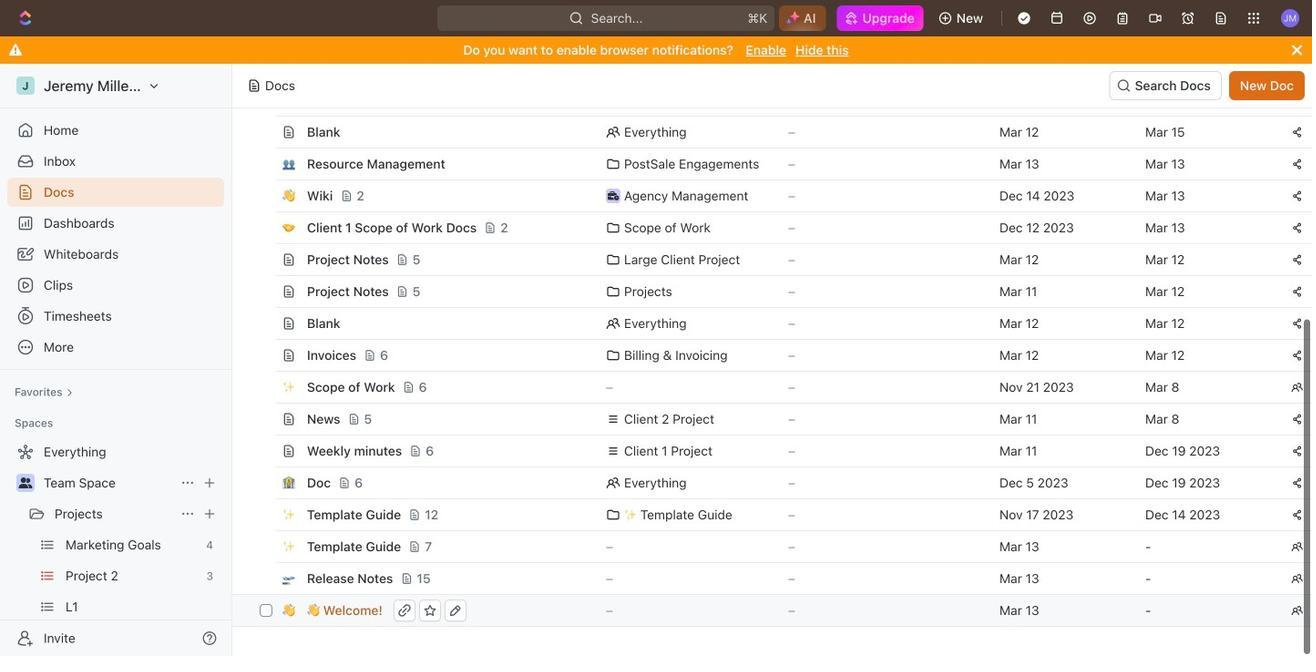Task type: vqa. For each thing, say whether or not it's contained in the screenshot.
and at the right
no



Task type: describe. For each thing, give the bounding box(es) containing it.
1 cell from the left
[[256, 85, 276, 116]]

jeremy miller's workspace, , element
[[16, 77, 35, 95]]

3 cell from the left
[[989, 85, 1135, 116]]

4 cell from the left
[[1135, 85, 1281, 116]]

tree inside sidebar navigation
[[7, 438, 224, 656]]

business time image
[[608, 191, 619, 201]]

user group image
[[19, 478, 32, 489]]



Task type: locate. For each thing, give the bounding box(es) containing it.
row
[[256, 84, 1313, 117], [256, 116, 1313, 149], [256, 148, 1313, 180], [256, 180, 1313, 212], [256, 211, 1313, 244], [256, 243, 1313, 276], [256, 275, 1313, 308], [256, 307, 1313, 340], [256, 339, 1313, 372], [256, 371, 1313, 404], [256, 403, 1313, 436], [256, 435, 1313, 468], [256, 467, 1313, 500], [256, 499, 1313, 531], [256, 531, 1313, 563], [256, 562, 1313, 595], [232, 594, 1313, 627]]

sidebar navigation
[[0, 64, 236, 656]]

2 cell from the left
[[595, 85, 778, 116]]

cell
[[256, 85, 276, 116], [595, 85, 778, 116], [989, 85, 1135, 116], [1135, 85, 1281, 116], [1281, 85, 1313, 116]]

5 cell from the left
[[1281, 85, 1313, 116]]

table
[[232, 24, 1313, 627]]

tree
[[7, 438, 224, 656]]



